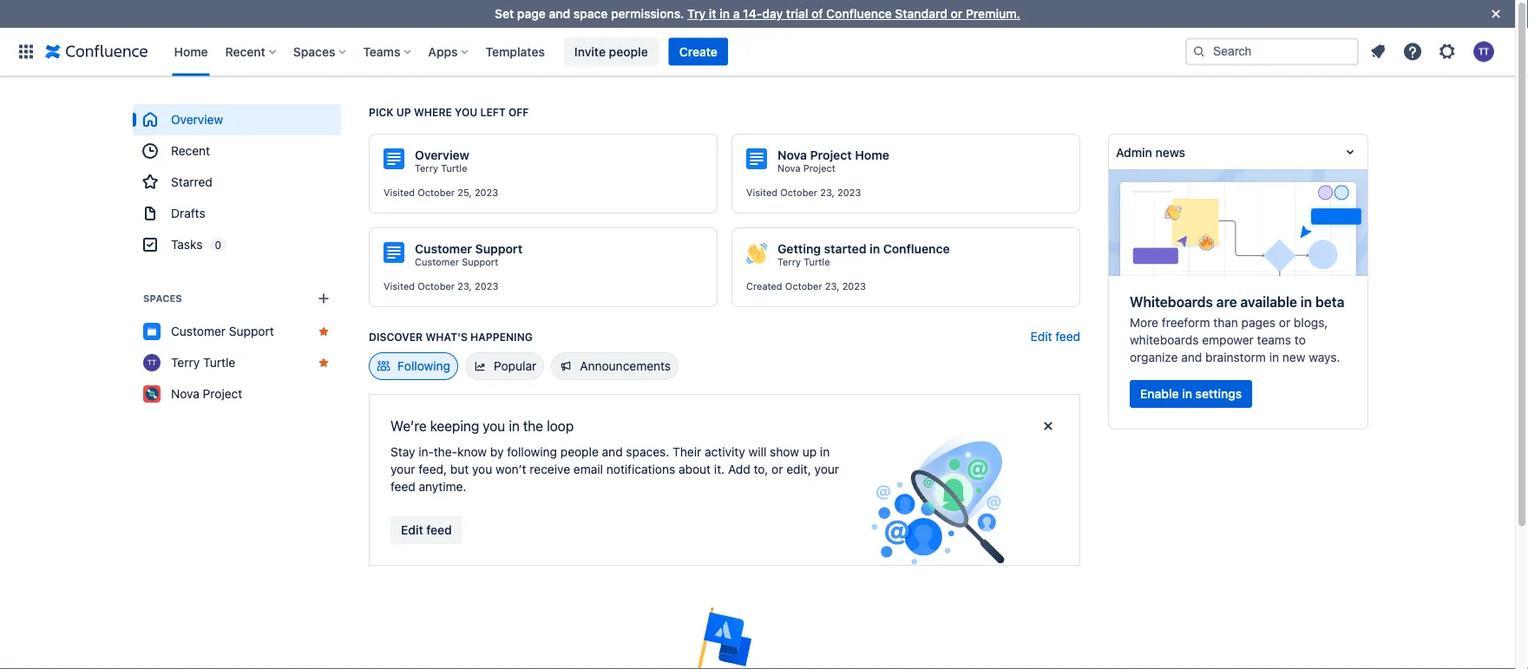 Task type: vqa. For each thing, say whether or not it's contained in the screenshot.
'TERRY' within the OVERVIEW TERRY TURTLE
yes



Task type: describe. For each thing, give the bounding box(es) containing it.
organize
[[1130, 350, 1178, 364]]

getting
[[778, 242, 821, 256]]

their
[[673, 445, 701, 459]]

0 horizontal spatial terry
[[171, 355, 200, 370]]

what's
[[426, 331, 468, 343]]

:wave: image
[[746, 243, 767, 264]]

pages
[[1242, 315, 1276, 330]]

feed for the bottommost edit feed button
[[426, 523, 452, 537]]

invite people button
[[564, 38, 658, 66]]

Search field
[[1186, 38, 1359, 66]]

trial
[[786, 7, 808, 21]]

where
[[414, 106, 452, 118]]

enable in settings link
[[1130, 380, 1252, 408]]

stay in-the-know by following people and spaces. their activity will show up in your feed, but you won't receive email notifications about it. add to, or edit, your feed anytime.
[[391, 445, 839, 494]]

are
[[1217, 294, 1237, 310]]

apps button
[[423, 38, 475, 66]]

0 vertical spatial and
[[549, 7, 570, 21]]

admin
[[1116, 145, 1152, 159]]

terry inside the getting started in confluence terry turtle
[[778, 256, 801, 268]]

but
[[450, 462, 469, 476]]

you inside stay in-the-know by following people and spaces. their activity will show up in your feed, but you won't receive email notifications about it. add to, or edit, your feed anytime.
[[472, 462, 492, 476]]

14-
[[743, 7, 762, 21]]

by
[[490, 445, 504, 459]]

empower
[[1202, 333, 1254, 347]]

set page and space permissions. try it in a 14-day trial of confluence standard or premium.
[[495, 7, 1021, 21]]

spaces.
[[626, 445, 669, 459]]

getting started in confluence terry turtle
[[778, 242, 950, 268]]

settings
[[1196, 387, 1242, 401]]

enable
[[1140, 387, 1179, 401]]

day
[[762, 7, 783, 21]]

in right enable
[[1182, 387, 1192, 401]]

visited for terry
[[384, 187, 415, 198]]

starred link
[[133, 167, 341, 198]]

discover what's happening
[[369, 331, 533, 343]]

invite
[[574, 44, 606, 59]]

whiteboards
[[1130, 333, 1199, 347]]

whiteboards are available in beta more freeform than pages or blogs, whiteboards empower teams to organize and brainstorm in new ways.
[[1130, 294, 1345, 364]]

0 vertical spatial edit feed button
[[1031, 328, 1080, 345]]

global element
[[10, 27, 1182, 76]]

invite people
[[574, 44, 648, 59]]

news
[[1156, 145, 1186, 159]]

feed,
[[419, 462, 447, 476]]

space
[[573, 7, 608, 21]]

help icon image
[[1402, 41, 1423, 62]]

know
[[457, 445, 487, 459]]

0
[[215, 239, 221, 251]]

started
[[824, 242, 867, 256]]

starred
[[171, 175, 213, 189]]

recent button
[[220, 38, 283, 66]]

to,
[[754, 462, 768, 476]]

terry turtle link for started
[[778, 256, 830, 268]]

show
[[770, 445, 799, 459]]

nova project home
[[778, 148, 890, 162]]

visited october 23, 2023 for customer support
[[384, 281, 498, 292]]

support down 25,
[[462, 256, 498, 268]]

in left a
[[720, 7, 730, 21]]

standard
[[895, 7, 948, 21]]

set
[[495, 7, 514, 21]]

group containing overview
[[133, 104, 341, 260]]

terry inside overview terry turtle
[[415, 163, 438, 174]]

drafts link
[[133, 198, 341, 229]]

it
[[709, 7, 717, 21]]

blogs,
[[1294, 315, 1328, 330]]

23, for customer support
[[458, 281, 472, 292]]

drafts
[[171, 206, 205, 220]]

templates
[[486, 44, 545, 59]]

edit feed for the bottommost edit feed button
[[401, 523, 452, 537]]

edit for topmost edit feed button
[[1031, 329, 1052, 344]]

apps
[[428, 44, 458, 59]]

0 vertical spatial confluence
[[826, 7, 892, 21]]

25,
[[458, 187, 472, 198]]

created
[[746, 281, 783, 292]]

following button
[[369, 352, 458, 380]]

anytime.
[[419, 479, 466, 494]]

to
[[1295, 333, 1306, 347]]

1 vertical spatial edit feed button
[[391, 516, 462, 544]]

support for customer support
[[229, 324, 274, 338]]

unstar this space image for terry turtle
[[317, 356, 331, 370]]

email
[[574, 462, 603, 476]]

your profile and preferences image
[[1474, 41, 1494, 62]]

0 vertical spatial nova project link
[[778, 162, 836, 174]]

2023 down the "nova project home"
[[837, 187, 861, 198]]

following
[[507, 445, 557, 459]]

popular
[[494, 359, 537, 373]]

0 horizontal spatial terry turtle link
[[133, 347, 341, 378]]

support for customer support customer support
[[475, 242, 523, 256]]

customer support customer support
[[415, 242, 523, 268]]

0 horizontal spatial nova project link
[[133, 378, 341, 410]]

admin news button
[[1109, 135, 1368, 169]]

or inside stay in-the-know by following people and spaces. their activity will show up in your feed, but you won't receive email notifications about it. add to, or edit, your feed anytime.
[[772, 462, 783, 476]]

announcements
[[580, 359, 671, 373]]

notification icon image
[[1368, 41, 1389, 62]]

loop
[[547, 418, 574, 434]]

terry turtle
[[171, 355, 235, 370]]

0 vertical spatial nova project
[[778, 163, 836, 174]]

we're keeping you in the loop
[[391, 418, 574, 434]]

keeping
[[430, 418, 479, 434]]

create
[[679, 44, 718, 59]]

unstar this space image for customer support
[[317, 325, 331, 338]]

customer for customer support
[[171, 324, 226, 338]]

october for customer support
[[418, 281, 455, 292]]

overview for overview
[[171, 112, 223, 127]]

overview for overview terry turtle
[[415, 148, 470, 162]]

1 your from the left
[[391, 462, 415, 476]]

visited for support
[[384, 281, 415, 292]]

1 horizontal spatial customer support link
[[415, 256, 498, 268]]

23, down the "nova project home"
[[820, 187, 835, 198]]

october down the "nova project home"
[[780, 187, 818, 198]]

templates link
[[480, 38, 550, 66]]

about
[[679, 462, 711, 476]]

of
[[812, 7, 823, 21]]

1 vertical spatial customer support link
[[133, 316, 341, 347]]

people inside stay in-the-know by following people and spaces. their activity will show up in your feed, but you won't receive email notifications about it. add to, or edit, your feed anytime.
[[560, 445, 599, 459]]

a
[[733, 7, 740, 21]]



Task type: locate. For each thing, give the bounding box(es) containing it.
1 horizontal spatial home
[[855, 148, 890, 162]]

0 horizontal spatial feed
[[391, 479, 415, 494]]

0 horizontal spatial edit
[[401, 523, 423, 537]]

1 horizontal spatial terry
[[415, 163, 438, 174]]

teams button
[[358, 38, 418, 66]]

2023 down the customer support customer support
[[475, 281, 498, 292]]

overview terry turtle
[[415, 148, 470, 174]]

1 horizontal spatial edit feed
[[1031, 329, 1080, 344]]

2023 down the getting started in confluence terry turtle
[[842, 281, 866, 292]]

people
[[609, 44, 648, 59], [560, 445, 599, 459]]

confluence right started
[[883, 242, 950, 256]]

1 vertical spatial or
[[1279, 315, 1291, 330]]

0 horizontal spatial recent
[[171, 144, 210, 158]]

admin news
[[1116, 145, 1186, 159]]

visited october 23, 2023 down the customer support customer support
[[384, 281, 498, 292]]

turtle down getting
[[804, 256, 830, 268]]

1 vertical spatial unstar this space image
[[317, 356, 331, 370]]

in down teams
[[1269, 350, 1279, 364]]

0 horizontal spatial edit feed
[[401, 523, 452, 537]]

close message box image
[[1038, 416, 1059, 437]]

turtle inside terry turtle link
[[203, 355, 235, 370]]

and up email
[[602, 445, 623, 459]]

1 vertical spatial spaces
[[143, 293, 182, 304]]

left
[[480, 106, 506, 118]]

or right to,
[[772, 462, 783, 476]]

2023 for overview
[[475, 187, 498, 198]]

2 vertical spatial you
[[472, 462, 492, 476]]

visited october 25, 2023
[[384, 187, 498, 198]]

1 vertical spatial people
[[560, 445, 599, 459]]

1 horizontal spatial feed
[[426, 523, 452, 537]]

the
[[523, 418, 543, 434]]

1 vertical spatial turtle
[[804, 256, 830, 268]]

than
[[1214, 315, 1238, 330]]

nova project down terry turtle
[[171, 387, 242, 401]]

feed for topmost edit feed button
[[1056, 329, 1080, 344]]

up up edit,
[[803, 445, 817, 459]]

2023 right 25,
[[475, 187, 498, 198]]

notifications
[[606, 462, 675, 476]]

customer
[[415, 242, 472, 256], [415, 256, 459, 268], [171, 324, 226, 338]]

stay
[[391, 445, 415, 459]]

0 vertical spatial home
[[174, 44, 208, 59]]

1 horizontal spatial edit feed button
[[1031, 328, 1080, 345]]

overview
[[171, 112, 223, 127], [415, 148, 470, 162]]

you down the "know"
[[472, 462, 492, 476]]

1 vertical spatial visited october 23, 2023
[[384, 281, 498, 292]]

0 vertical spatial feed
[[1056, 329, 1080, 344]]

happening
[[470, 331, 533, 343]]

unstar this space image
[[317, 325, 331, 338], [317, 356, 331, 370]]

will
[[749, 445, 767, 459]]

1 vertical spatial nova project
[[171, 387, 242, 401]]

october for getting started in confluence
[[785, 281, 822, 292]]

in left the
[[509, 418, 520, 434]]

2 horizontal spatial terry
[[778, 256, 801, 268]]

0 vertical spatial terry
[[415, 163, 438, 174]]

2 horizontal spatial terry turtle link
[[778, 256, 830, 268]]

23, for getting started in confluence
[[825, 281, 840, 292]]

0 vertical spatial recent
[[225, 44, 265, 59]]

people up email
[[560, 445, 599, 459]]

0 vertical spatial you
[[455, 106, 478, 118]]

terry turtle link down customer support
[[133, 347, 341, 378]]

spaces inside popup button
[[293, 44, 335, 59]]

discover
[[369, 331, 423, 343]]

october for overview
[[418, 187, 455, 198]]

recent inside popup button
[[225, 44, 265, 59]]

turtle
[[441, 163, 467, 174], [804, 256, 830, 268], [203, 355, 235, 370]]

2 your from the left
[[815, 462, 839, 476]]

spaces right recent popup button
[[293, 44, 335, 59]]

appswitcher icon image
[[16, 41, 36, 62]]

in right started
[[870, 242, 880, 256]]

brainstorm
[[1205, 350, 1266, 364]]

nova project link up getting
[[778, 162, 836, 174]]

0 horizontal spatial home
[[174, 44, 208, 59]]

visited up 'discover' at the left of the page
[[384, 281, 415, 292]]

visited down overview terry turtle
[[384, 187, 415, 198]]

0 horizontal spatial turtle
[[203, 355, 235, 370]]

we're
[[391, 418, 427, 434]]

edit feed inside edit feed button
[[401, 523, 452, 537]]

1 horizontal spatial your
[[815, 462, 839, 476]]

you up by at the left bottom
[[483, 418, 505, 434]]

confluence
[[826, 7, 892, 21], [883, 242, 950, 256]]

visited october 23, 2023 for nova project
[[746, 187, 861, 198]]

terry down getting
[[778, 256, 801, 268]]

recent up "starred"
[[171, 144, 210, 158]]

or
[[951, 7, 963, 21], [1279, 315, 1291, 330], [772, 462, 783, 476]]

0 vertical spatial up
[[396, 106, 411, 118]]

in up blogs,
[[1301, 294, 1312, 310]]

recent right home link
[[225, 44, 265, 59]]

terry down customer support
[[171, 355, 200, 370]]

1 vertical spatial edit feed
[[401, 523, 452, 537]]

page
[[517, 7, 546, 21]]

following
[[397, 359, 450, 373]]

terry turtle link up visited october 25, 2023
[[415, 162, 467, 174]]

settings icon image
[[1437, 41, 1458, 62]]

close image
[[1486, 3, 1507, 24]]

0 vertical spatial visited october 23, 2023
[[746, 187, 861, 198]]

or right standard
[[951, 7, 963, 21]]

0 vertical spatial spaces
[[293, 44, 335, 59]]

won't
[[496, 462, 526, 476]]

customer for customer support customer support
[[415, 242, 472, 256]]

pick up where you left off
[[369, 106, 529, 118]]

1 vertical spatial edit
[[401, 523, 423, 537]]

customer support link up terry turtle
[[133, 316, 341, 347]]

and inside the whiteboards are available in beta more freeform than pages or blogs, whiteboards empower teams to organize and brainstorm in new ways.
[[1181, 350, 1202, 364]]

spaces button
[[288, 38, 353, 66]]

up inside stay in-the-know by following people and spaces. their activity will show up in your feed, but you won't receive email notifications about it. add to, or edit, your feed anytime.
[[803, 445, 817, 459]]

1 horizontal spatial people
[[609, 44, 648, 59]]

recent link
[[133, 135, 341, 167]]

turtle inside the getting started in confluence terry turtle
[[804, 256, 830, 268]]

23, down the customer support customer support
[[458, 281, 472, 292]]

1 horizontal spatial nova project
[[778, 163, 836, 174]]

try
[[687, 7, 706, 21]]

support up terry turtle
[[229, 324, 274, 338]]

and
[[549, 7, 570, 21], [1181, 350, 1202, 364], [602, 445, 623, 459]]

feed
[[1056, 329, 1080, 344], [391, 479, 415, 494], [426, 523, 452, 537]]

1 horizontal spatial terry turtle link
[[415, 162, 467, 174]]

0 vertical spatial edit feed
[[1031, 329, 1080, 344]]

nova project link down terry turtle
[[133, 378, 341, 410]]

0 vertical spatial turtle
[[441, 163, 467, 174]]

feed down anytime.
[[426, 523, 452, 537]]

1 unstar this space image from the top
[[317, 325, 331, 338]]

spaces down tasks
[[143, 293, 182, 304]]

confluence image
[[45, 41, 148, 62], [45, 41, 148, 62]]

home inside global element
[[174, 44, 208, 59]]

banner containing home
[[0, 27, 1515, 76]]

banner
[[0, 27, 1515, 76]]

overview inside overview link
[[171, 112, 223, 127]]

try it in a 14-day trial of confluence standard or premium. link
[[687, 7, 1021, 21]]

1 vertical spatial feed
[[391, 479, 415, 494]]

overview up visited october 25, 2023
[[415, 148, 470, 162]]

terry up visited october 25, 2023
[[415, 163, 438, 174]]

0 vertical spatial unstar this space image
[[317, 325, 331, 338]]

0 horizontal spatial people
[[560, 445, 599, 459]]

receive
[[530, 462, 570, 476]]

1 horizontal spatial up
[[803, 445, 817, 459]]

2 horizontal spatial turtle
[[804, 256, 830, 268]]

1 horizontal spatial recent
[[225, 44, 265, 59]]

up right pick
[[396, 106, 411, 118]]

turtle down customer support
[[203, 355, 235, 370]]

off
[[509, 106, 529, 118]]

your down the stay
[[391, 462, 415, 476]]

0 vertical spatial overview
[[171, 112, 223, 127]]

feed inside stay in-the-know by following people and spaces. their activity will show up in your feed, but you won't receive email notifications about it. add to, or edit, your feed anytime.
[[391, 479, 415, 494]]

your
[[391, 462, 415, 476], [815, 462, 839, 476]]

2 horizontal spatial and
[[1181, 350, 1202, 364]]

and right page
[[549, 7, 570, 21]]

your right edit,
[[815, 462, 839, 476]]

group
[[133, 104, 341, 260]]

or up teams
[[1279, 315, 1291, 330]]

2 horizontal spatial feed
[[1056, 329, 1080, 344]]

available
[[1241, 294, 1297, 310]]

2 vertical spatial terry turtle link
[[133, 347, 341, 378]]

edit feed for topmost edit feed button
[[1031, 329, 1080, 344]]

0 horizontal spatial visited october 23, 2023
[[384, 281, 498, 292]]

october down getting
[[785, 281, 822, 292]]

freeform
[[1162, 315, 1210, 330]]

turtle up 25,
[[441, 163, 467, 174]]

1 horizontal spatial visited october 23, 2023
[[746, 187, 861, 198]]

:wave: image
[[746, 243, 767, 264]]

support
[[475, 242, 523, 256], [462, 256, 498, 268], [229, 324, 274, 338]]

0 horizontal spatial overview
[[171, 112, 223, 127]]

recent
[[225, 44, 265, 59], [171, 144, 210, 158]]

october left 25,
[[418, 187, 455, 198]]

1 vertical spatial up
[[803, 445, 817, 459]]

ways.
[[1309, 350, 1340, 364]]

and down whiteboards
[[1181, 350, 1202, 364]]

you left left
[[455, 106, 478, 118]]

confluence inside the getting started in confluence terry turtle
[[883, 242, 950, 256]]

created october 23, 2023
[[746, 281, 866, 292]]

visited up :wave: image
[[746, 187, 778, 198]]

home
[[174, 44, 208, 59], [855, 148, 890, 162]]

1 horizontal spatial spaces
[[293, 44, 335, 59]]

search image
[[1192, 45, 1206, 59]]

1 vertical spatial confluence
[[883, 242, 950, 256]]

0 horizontal spatial or
[[772, 462, 783, 476]]

1 horizontal spatial or
[[951, 7, 963, 21]]

0 vertical spatial customer support link
[[415, 256, 498, 268]]

0 vertical spatial terry turtle link
[[415, 162, 467, 174]]

october down the customer support customer support
[[418, 281, 455, 292]]

0 horizontal spatial customer support link
[[133, 316, 341, 347]]

customer support link down 25,
[[415, 256, 498, 268]]

2 vertical spatial feed
[[426, 523, 452, 537]]

and inside stay in-the-know by following people and spaces. their activity will show up in your feed, but you won't receive email notifications about it. add to, or edit, your feed anytime.
[[602, 445, 623, 459]]

teams
[[1257, 333, 1291, 347]]

23,
[[820, 187, 835, 198], [458, 281, 472, 292], [825, 281, 840, 292]]

tasks
[[171, 237, 203, 252]]

0 vertical spatial edit
[[1031, 329, 1052, 344]]

nova project down the "nova project home"
[[778, 163, 836, 174]]

pick
[[369, 106, 394, 118]]

0 vertical spatial or
[[951, 7, 963, 21]]

announcements button
[[551, 352, 679, 380]]

2 vertical spatial or
[[772, 462, 783, 476]]

1 vertical spatial and
[[1181, 350, 1202, 364]]

2 vertical spatial turtle
[[203, 355, 235, 370]]

1 horizontal spatial overview
[[415, 148, 470, 162]]

1 horizontal spatial nova project link
[[778, 162, 836, 174]]

nova project link
[[778, 162, 836, 174], [133, 378, 341, 410]]

project
[[810, 148, 852, 162], [803, 163, 836, 174], [203, 387, 242, 401]]

customer support
[[171, 324, 274, 338]]

overview up recent link
[[171, 112, 223, 127]]

1 vertical spatial home
[[855, 148, 890, 162]]

whiteboards
[[1130, 294, 1213, 310]]

teams
[[363, 44, 400, 59]]

1 horizontal spatial turtle
[[441, 163, 467, 174]]

permissions.
[[611, 7, 684, 21]]

people right invite
[[609, 44, 648, 59]]

terry
[[415, 163, 438, 174], [778, 256, 801, 268], [171, 355, 200, 370]]

1 vertical spatial recent
[[171, 144, 210, 158]]

0 horizontal spatial edit feed button
[[391, 516, 462, 544]]

1 vertical spatial terry
[[778, 256, 801, 268]]

confluence right of
[[826, 7, 892, 21]]

or inside the whiteboards are available in beta more freeform than pages or blogs, whiteboards empower teams to organize and brainstorm in new ways.
[[1279, 315, 1291, 330]]

0 horizontal spatial and
[[549, 7, 570, 21]]

up
[[396, 106, 411, 118], [803, 445, 817, 459]]

people inside button
[[609, 44, 648, 59]]

0 horizontal spatial your
[[391, 462, 415, 476]]

visited
[[384, 187, 415, 198], [746, 187, 778, 198], [384, 281, 415, 292]]

in inside the getting started in confluence terry turtle
[[870, 242, 880, 256]]

1 vertical spatial terry turtle link
[[778, 256, 830, 268]]

2 vertical spatial and
[[602, 445, 623, 459]]

create link
[[669, 38, 728, 66]]

edit
[[1031, 329, 1052, 344], [401, 523, 423, 537]]

2 unstar this space image from the top
[[317, 356, 331, 370]]

0 horizontal spatial spaces
[[143, 293, 182, 304]]

0 horizontal spatial up
[[396, 106, 411, 118]]

popular button
[[465, 352, 544, 380]]

in inside stay in-the-know by following people and spaces. their activity will show up in your feed, but you won't receive email notifications about it. add to, or edit, your feed anytime.
[[820, 445, 830, 459]]

terry turtle link up created october 23, 2023
[[778, 256, 830, 268]]

1 horizontal spatial and
[[602, 445, 623, 459]]

customer support link
[[415, 256, 498, 268], [133, 316, 341, 347]]

visited october 23, 2023 down the "nova project home"
[[746, 187, 861, 198]]

1 vertical spatial nova project link
[[133, 378, 341, 410]]

premium.
[[966, 7, 1021, 21]]

in right show
[[820, 445, 830, 459]]

23, down started
[[825, 281, 840, 292]]

1 vertical spatial you
[[483, 418, 505, 434]]

feed left the more
[[1056, 329, 1080, 344]]

1 vertical spatial overview
[[415, 148, 470, 162]]

nova project inside nova project link
[[171, 387, 242, 401]]

feed down the stay
[[391, 479, 415, 494]]

you
[[455, 106, 478, 118], [483, 418, 505, 434], [472, 462, 492, 476]]

more
[[1130, 315, 1159, 330]]

support down visited october 25, 2023
[[475, 242, 523, 256]]

home link
[[169, 38, 213, 66]]

create a space image
[[313, 288, 334, 309]]

beta
[[1316, 294, 1345, 310]]

2023 for getting started in confluence
[[842, 281, 866, 292]]

turtle inside overview terry turtle
[[441, 163, 467, 174]]

2 vertical spatial terry
[[171, 355, 200, 370]]

1 horizontal spatial edit
[[1031, 329, 1052, 344]]

edit for the bottommost edit feed button
[[401, 523, 423, 537]]

0 vertical spatial people
[[609, 44, 648, 59]]

terry turtle link for terry
[[415, 162, 467, 174]]

nova project
[[778, 163, 836, 174], [171, 387, 242, 401]]

2023 for customer support
[[475, 281, 498, 292]]

0 horizontal spatial nova project
[[171, 387, 242, 401]]

2 horizontal spatial or
[[1279, 315, 1291, 330]]



